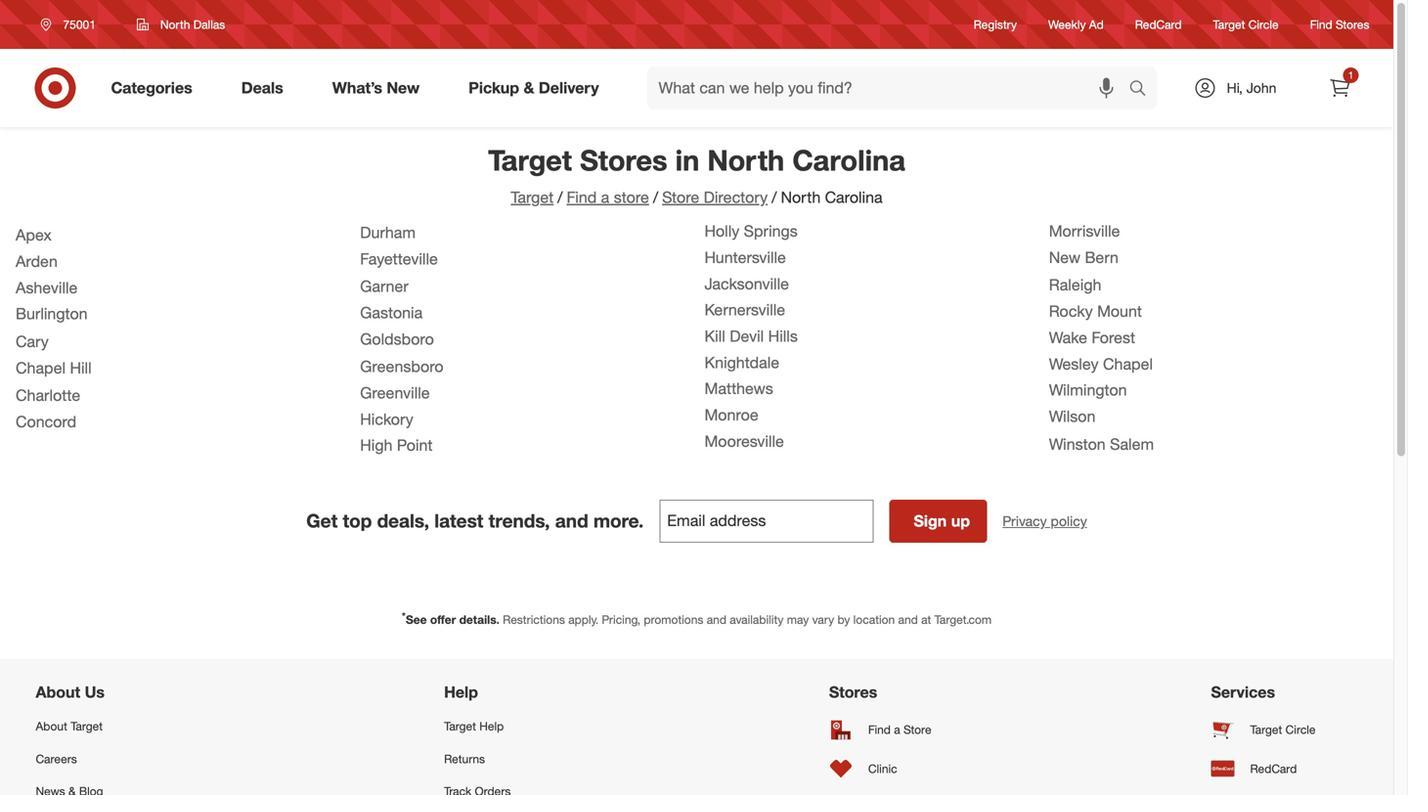 Task type: locate. For each thing, give the bounding box(es) containing it.
3 / from the left
[[772, 188, 777, 207]]

target link
[[511, 188, 554, 207]]

morrisville
[[1049, 222, 1120, 241]]

0 horizontal spatial store
[[662, 188, 699, 207]]

0 vertical spatial target circle
[[1213, 17, 1279, 32]]

1 vertical spatial store
[[904, 722, 932, 737]]

policy
[[1051, 513, 1087, 530]]

hills
[[768, 327, 798, 346]]

search
[[1120, 80, 1167, 99]]

redcard right ad
[[1135, 17, 1182, 32]]

north up directory at top
[[707, 143, 785, 178]]

2 horizontal spatial stores
[[1336, 17, 1370, 32]]

and
[[555, 510, 588, 532], [707, 612, 727, 627], [898, 612, 918, 627]]

arden
[[16, 252, 58, 271]]

springs
[[744, 222, 798, 241]]

hill
[[70, 358, 92, 377]]

morrisville new bern raleigh rocky mount wake forest wesley chapel wilmington wilson winston salem
[[1049, 222, 1154, 454]]

1 about from the top
[[36, 683, 80, 702]]

new for morrisville
[[1049, 248, 1081, 267]]

apply.
[[568, 612, 599, 627]]

1 vertical spatial about
[[36, 719, 67, 734]]

and left availability
[[707, 612, 727, 627]]

0 horizontal spatial help
[[444, 683, 478, 702]]

redcard down services
[[1250, 762, 1297, 776]]

redcard link down services
[[1211, 749, 1358, 788]]

point
[[397, 436, 433, 455]]

huntersville
[[705, 248, 786, 267]]

asheville link
[[16, 278, 78, 297]]

about for about us
[[36, 683, 80, 702]]

1 vertical spatial find
[[567, 188, 597, 207]]

pickup
[[469, 78, 519, 97]]

redcard link right ad
[[1135, 16, 1182, 33]]

pickup & delivery link
[[452, 67, 623, 110]]

1 vertical spatial circle
[[1286, 722, 1316, 737]]

north up springs
[[781, 188, 821, 207]]

1 horizontal spatial /
[[653, 188, 658, 207]]

north dallas
[[160, 17, 225, 32]]

1 horizontal spatial chapel
[[1103, 354, 1153, 373]]

greenville link
[[360, 383, 430, 402]]

holly springs huntersville jacksonville kernersville kill devil hills knightdale matthews monroe mooresville
[[705, 222, 798, 451]]

0 horizontal spatial redcard
[[1135, 17, 1182, 32]]

north
[[160, 17, 190, 32], [707, 143, 785, 178], [781, 188, 821, 207]]

fayetteville link
[[360, 249, 438, 268]]

chapel inside apex arden asheville burlington cary chapel hill charlotte concord
[[16, 358, 66, 377]]

kernersville
[[705, 300, 785, 319]]

0 vertical spatial a
[[601, 188, 610, 207]]

target up returns
[[444, 719, 476, 734]]

stores up 1
[[1336, 17, 1370, 32]]

up
[[951, 512, 970, 531]]

stores up find a store link
[[829, 683, 877, 702]]

0 vertical spatial target circle link
[[1213, 16, 1279, 33]]

sign
[[914, 512, 947, 531]]

1 vertical spatial target circle link
[[1211, 710, 1358, 749]]

2 vertical spatial stores
[[829, 683, 877, 702]]

/ right the target link at the top left of page
[[558, 188, 563, 207]]

0 vertical spatial new
[[387, 78, 420, 97]]

target circle link up hi, john on the top right
[[1213, 16, 1279, 33]]

kill
[[705, 327, 725, 346]]

0 vertical spatial about
[[36, 683, 80, 702]]

forest
[[1092, 328, 1135, 347]]

wilson link
[[1049, 407, 1096, 426]]

2 about from the top
[[36, 719, 67, 734]]

burlington link
[[16, 304, 88, 323]]

deals
[[241, 78, 283, 97]]

target inside about target link
[[71, 719, 103, 734]]

1 vertical spatial redcard
[[1250, 762, 1297, 776]]

goldsboro
[[360, 329, 434, 349]]

new inside morrisville new bern raleigh rocky mount wake forest wesley chapel wilmington wilson winston salem
[[1049, 248, 1081, 267]]

a
[[601, 188, 610, 207], [894, 722, 900, 737]]

help up target help
[[444, 683, 478, 702]]

new right what's
[[387, 78, 420, 97]]

about up the about target in the left of the page
[[36, 683, 80, 702]]

0 horizontal spatial chapel
[[16, 358, 66, 377]]

find for find a store
[[868, 722, 891, 737]]

chapel down forest
[[1103, 354, 1153, 373]]

0 vertical spatial find
[[1310, 17, 1333, 32]]

new inside what's new "link"
[[387, 78, 420, 97]]

clinic link
[[829, 749, 950, 788]]

chapel
[[1103, 354, 1153, 373], [16, 358, 66, 377]]

find for find stores
[[1310, 17, 1333, 32]]

chapel down cary button
[[16, 358, 66, 377]]

returns
[[444, 751, 485, 766]]

and left at
[[898, 612, 918, 627]]

new for what's
[[387, 78, 420, 97]]

salem
[[1110, 434, 1154, 454]]

find a store
[[868, 722, 932, 737]]

2 horizontal spatial find
[[1310, 17, 1333, 32]]

about up 'careers'
[[36, 719, 67, 734]]

0 horizontal spatial new
[[387, 78, 420, 97]]

2 vertical spatial north
[[781, 188, 821, 207]]

find up 1 "link"
[[1310, 17, 1333, 32]]

target down us
[[71, 719, 103, 734]]

hi,
[[1227, 79, 1243, 96]]

holly
[[705, 222, 740, 241]]

75001 button
[[28, 7, 116, 42]]

store
[[662, 188, 699, 207], [904, 722, 932, 737]]

search button
[[1120, 67, 1167, 113]]

target left find a store link
[[511, 188, 554, 207]]

target circle link down services
[[1211, 710, 1358, 749]]

1 horizontal spatial a
[[894, 722, 900, 737]]

2 / from the left
[[653, 188, 658, 207]]

ad
[[1089, 17, 1104, 32]]

privacy
[[1003, 513, 1047, 530]]

1 vertical spatial redcard link
[[1211, 749, 1358, 788]]

0 vertical spatial circle
[[1249, 17, 1279, 32]]

0 horizontal spatial /
[[558, 188, 563, 207]]

1 vertical spatial stores
[[580, 143, 668, 178]]

find up the clinic
[[868, 722, 891, 737]]

0 horizontal spatial and
[[555, 510, 588, 532]]

target / find a store / store directory / north carolina
[[511, 188, 883, 207]]

trends,
[[489, 510, 550, 532]]

stores up store
[[580, 143, 668, 178]]

1 vertical spatial north
[[707, 143, 785, 178]]

pickup & delivery
[[469, 78, 599, 97]]

1 horizontal spatial help
[[479, 719, 504, 734]]

rocky
[[1049, 302, 1093, 321]]

0 horizontal spatial stores
[[580, 143, 668, 178]]

store down the in
[[662, 188, 699, 207]]

store up clinic link
[[904, 722, 932, 737]]

1 horizontal spatial redcard
[[1250, 762, 1297, 776]]

2 vertical spatial find
[[868, 722, 891, 737]]

0 vertical spatial north
[[160, 17, 190, 32]]

0 vertical spatial help
[[444, 683, 478, 702]]

apex
[[16, 226, 52, 245]]

clinic
[[868, 762, 897, 776]]

1 vertical spatial new
[[1049, 248, 1081, 267]]

None text field
[[659, 500, 874, 543]]

target circle up hi, john on the top right
[[1213, 17, 1279, 32]]

knightdale
[[705, 353, 779, 372]]

0 horizontal spatial circle
[[1249, 17, 1279, 32]]

target up hi,
[[1213, 17, 1245, 32]]

winston salem button
[[1049, 433, 1154, 455]]

chapel hill link
[[16, 358, 92, 377]]

durham button
[[360, 222, 416, 244]]

target up the target link at the top left of page
[[488, 143, 572, 178]]

/ up springs
[[772, 188, 777, 207]]

knightdale link
[[705, 353, 779, 372]]

what's
[[332, 78, 382, 97]]

a up clinic link
[[894, 722, 900, 737]]

new
[[387, 78, 420, 97], [1049, 248, 1081, 267]]

services
[[1211, 683, 1275, 702]]

0 horizontal spatial a
[[601, 188, 610, 207]]

target circle down services
[[1250, 722, 1316, 737]]

What can we help you find? suggestions appear below search field
[[647, 67, 1134, 110]]

1 horizontal spatial new
[[1049, 248, 1081, 267]]

1 horizontal spatial find
[[868, 722, 891, 737]]

sign up button
[[889, 500, 987, 543]]

get
[[306, 510, 338, 532]]

see
[[406, 612, 427, 627]]

returns link
[[444, 743, 568, 775]]

deals link
[[225, 67, 308, 110]]

and left the "more."
[[555, 510, 588, 532]]

store inside find a store link
[[904, 722, 932, 737]]

help up returns link
[[479, 719, 504, 734]]

target circle
[[1213, 17, 1279, 32], [1250, 722, 1316, 737]]

jacksonville
[[705, 274, 789, 293]]

1 horizontal spatial store
[[904, 722, 932, 737]]

about target link
[[36, 710, 183, 743]]

mooresville
[[705, 432, 784, 451]]

0 horizontal spatial redcard link
[[1135, 16, 1182, 33]]

redcard
[[1135, 17, 1182, 32], [1250, 762, 1297, 776]]

new up raleigh
[[1049, 248, 1081, 267]]

/ right store
[[653, 188, 658, 207]]

1 horizontal spatial stores
[[829, 683, 877, 702]]

0 vertical spatial stores
[[1336, 17, 1370, 32]]

1 horizontal spatial redcard link
[[1211, 749, 1358, 788]]

a left store
[[601, 188, 610, 207]]

0 vertical spatial carolina
[[792, 143, 906, 178]]

2 horizontal spatial /
[[772, 188, 777, 207]]

sign up
[[914, 512, 970, 531]]

availability
[[730, 612, 784, 627]]

wilson
[[1049, 407, 1096, 426]]

details.
[[459, 612, 500, 627]]

holly springs link
[[705, 222, 798, 241]]

wake
[[1049, 328, 1087, 347]]

find right the target link at the top left of page
[[567, 188, 597, 207]]

concord link
[[16, 412, 76, 431]]

1 vertical spatial carolina
[[825, 188, 883, 207]]

apex arden asheville burlington cary chapel hill charlotte concord
[[16, 226, 92, 431]]

north left the dallas
[[160, 17, 190, 32]]

target down services
[[1250, 722, 1282, 737]]

1 vertical spatial a
[[894, 722, 900, 737]]

stores
[[1336, 17, 1370, 32], [580, 143, 668, 178], [829, 683, 877, 702]]



Task type: vqa. For each thing, say whether or not it's contained in the screenshot.
Offer
yes



Task type: describe. For each thing, give the bounding box(es) containing it.
devil
[[730, 327, 764, 346]]

more.
[[594, 510, 644, 532]]

target inside 'target help' link
[[444, 719, 476, 734]]

offer
[[430, 612, 456, 627]]

chapel inside morrisville new bern raleigh rocky mount wake forest wesley chapel wilmington wilson winston salem
[[1103, 354, 1153, 373]]

get top deals, latest trends, and more.
[[306, 510, 644, 532]]

1 / from the left
[[558, 188, 563, 207]]

find a store link
[[829, 710, 950, 749]]

stores for target
[[580, 143, 668, 178]]

0 vertical spatial redcard link
[[1135, 16, 1182, 33]]

weekly ad
[[1048, 17, 1104, 32]]

pricing,
[[602, 612, 641, 627]]

delivery
[[539, 78, 599, 97]]

asheville
[[16, 278, 78, 297]]

1 vertical spatial target circle
[[1250, 722, 1316, 737]]

durham
[[360, 223, 416, 242]]

target stores in north carolina
[[488, 143, 906, 178]]

garner
[[360, 277, 409, 296]]

greenville
[[360, 383, 430, 402]]

0 vertical spatial redcard
[[1135, 17, 1182, 32]]

kernersville link
[[705, 300, 785, 319]]

privacy policy
[[1003, 513, 1087, 530]]

target help
[[444, 719, 504, 734]]

apex link
[[16, 226, 52, 245]]

latest
[[434, 510, 483, 532]]

monroe link
[[705, 405, 759, 424]]

*
[[402, 610, 406, 622]]

0 vertical spatial store
[[662, 188, 699, 207]]

top
[[343, 510, 372, 532]]

cary
[[16, 332, 49, 351]]

wilmington link
[[1049, 381, 1127, 400]]

north inside dropdown button
[[160, 17, 190, 32]]

what's new
[[332, 78, 420, 97]]

find stores link
[[1310, 16, 1370, 33]]

about for about target
[[36, 719, 67, 734]]

privacy policy link
[[1003, 512, 1087, 531]]

concord
[[16, 412, 76, 431]]

matthews
[[705, 379, 773, 398]]

1 vertical spatial help
[[479, 719, 504, 734]]

categories link
[[94, 67, 217, 110]]

vary
[[812, 612, 834, 627]]

mount
[[1097, 302, 1142, 321]]

raleigh button
[[1049, 274, 1102, 296]]

1 horizontal spatial and
[[707, 612, 727, 627]]

charlotte button
[[16, 384, 80, 407]]

find a store link
[[567, 188, 649, 207]]

morrisville link
[[1049, 222, 1120, 241]]

deals,
[[377, 510, 429, 532]]

about target
[[36, 719, 103, 734]]

1 horizontal spatial circle
[[1286, 722, 1316, 737]]

gastonia
[[360, 303, 423, 322]]

&
[[524, 78, 534, 97]]

* see offer details. restrictions apply. pricing, promotions and availability may vary by location and at target.com
[[402, 610, 992, 627]]

wesley
[[1049, 354, 1099, 373]]

what's new link
[[316, 67, 444, 110]]

weekly
[[1048, 17, 1086, 32]]

2 horizontal spatial and
[[898, 612, 918, 627]]

target help link
[[444, 710, 568, 743]]

jacksonville link
[[705, 274, 789, 293]]

kill devil hills link
[[705, 327, 798, 346]]

1 link
[[1319, 67, 1362, 110]]

greensboro
[[360, 357, 444, 376]]

hickory
[[360, 410, 413, 429]]

bern
[[1085, 248, 1119, 267]]

categories
[[111, 78, 192, 97]]

greensboro button
[[360, 356, 444, 378]]

hi, john
[[1227, 79, 1277, 96]]

high
[[360, 436, 393, 455]]

about us
[[36, 683, 105, 702]]

store
[[614, 188, 649, 207]]

stores for find
[[1336, 17, 1370, 32]]

promotions
[[644, 612, 704, 627]]

john
[[1247, 79, 1277, 96]]

0 horizontal spatial find
[[567, 188, 597, 207]]

careers
[[36, 751, 77, 766]]

may
[[787, 612, 809, 627]]

durham fayetteville garner gastonia goldsboro greensboro greenville hickory high point
[[360, 223, 444, 455]]

store directory link
[[662, 188, 768, 207]]

target.com
[[935, 612, 992, 627]]

garner button
[[360, 275, 409, 298]]

hickory link
[[360, 410, 413, 429]]

in
[[675, 143, 700, 178]]

arden link
[[16, 252, 58, 271]]



